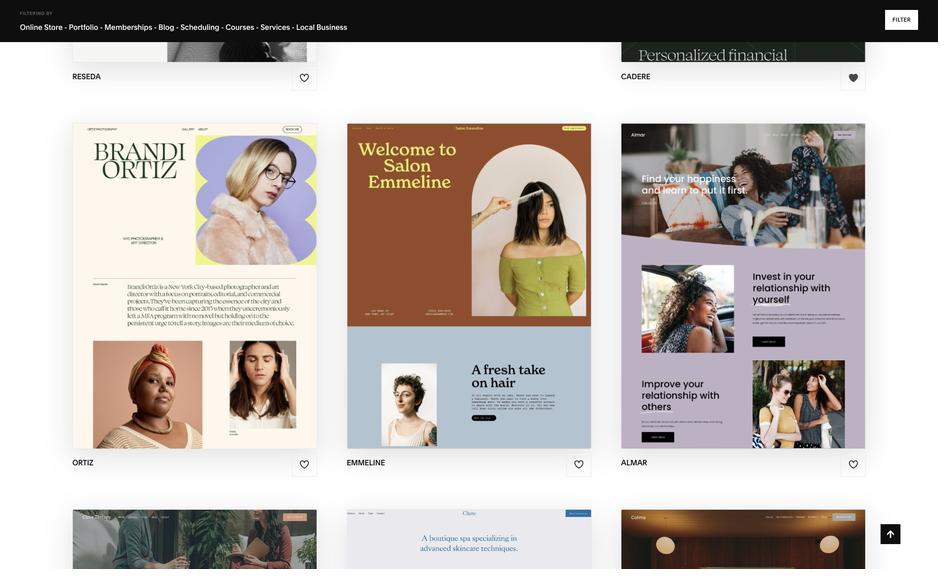 Task type: vqa. For each thing, say whether or not it's contained in the screenshot.
Cadere image
yes



Task type: describe. For each thing, give the bounding box(es) containing it.
filtering
[[20, 11, 45, 16]]

cadere
[[622, 72, 651, 81]]

preview almar link
[[707, 279, 781, 304]]

back to top image
[[886, 529, 896, 539]]

by
[[46, 11, 53, 16]]

blog
[[159, 23, 174, 32]]

services
[[261, 23, 290, 32]]

reseda image
[[73, 0, 317, 62]]

preview for preview almar
[[707, 286, 747, 296]]

start with emmeline
[[414, 268, 516, 279]]

filtering by
[[20, 11, 53, 16]]

add almar to your favorites list image
[[849, 459, 859, 469]]

with for almar
[[725, 268, 748, 279]]

clune image
[[348, 510, 591, 569]]

scheduling
[[181, 23, 220, 32]]

emmeline inside button
[[468, 268, 516, 279]]

courses
[[226, 23, 255, 32]]

portfolio
[[69, 23, 98, 32]]

preview emmeline
[[425, 286, 514, 296]]

with for emmeline
[[443, 268, 466, 279]]

colima image
[[622, 510, 866, 569]]

start with ortiz
[[150, 268, 230, 279]]

2 vertical spatial emmeline
[[347, 458, 385, 467]]

ortiz inside button
[[204, 268, 230, 279]]

ortiz image
[[73, 124, 317, 449]]

start for preview ortiz
[[150, 268, 177, 279]]



Task type: locate. For each thing, give the bounding box(es) containing it.
0 horizontal spatial start
[[150, 268, 177, 279]]

online
[[20, 23, 43, 32]]

2 horizontal spatial start
[[696, 268, 723, 279]]

preview down start with almar
[[707, 286, 747, 296]]

with for ortiz
[[179, 268, 202, 279]]

almar inside button
[[750, 268, 783, 279]]

- right "portfolio"
[[100, 23, 103, 32]]

start with emmeline button
[[414, 261, 525, 286]]

preview
[[161, 286, 200, 296], [425, 286, 464, 296], [707, 286, 747, 296]]

1 with from the left
[[179, 268, 202, 279]]

-
[[64, 23, 67, 32], [100, 23, 103, 32], [154, 23, 157, 32], [176, 23, 179, 32], [221, 23, 224, 32], [256, 23, 259, 32], [292, 23, 295, 32]]

emmeline image
[[348, 124, 591, 449]]

- right store
[[64, 23, 67, 32]]

with up preview emmeline
[[443, 268, 466, 279]]

start with almar
[[696, 268, 783, 279]]

emmeline
[[468, 268, 516, 279], [467, 286, 514, 296], [347, 458, 385, 467]]

add ortiz to your favorites list image
[[300, 459, 310, 469]]

preview down the start with ortiz at top left
[[161, 286, 200, 296]]

with
[[179, 268, 202, 279], [443, 268, 466, 279], [725, 268, 748, 279]]

3 - from the left
[[154, 23, 157, 32]]

add emmeline to your favorites list image
[[574, 459, 584, 469]]

preview almar
[[707, 286, 781, 296]]

1 start from the left
[[150, 268, 177, 279]]

business
[[317, 23, 348, 32]]

2 preview from the left
[[425, 286, 464, 296]]

6 - from the left
[[256, 23, 259, 32]]

remove cadere from your favorites list image
[[849, 73, 859, 83]]

0 vertical spatial ortiz
[[204, 268, 230, 279]]

2 start from the left
[[414, 268, 441, 279]]

clove image
[[73, 510, 317, 569]]

7 - from the left
[[292, 23, 295, 32]]

with up preview almar
[[725, 268, 748, 279]]

4 - from the left
[[176, 23, 179, 32]]

preview ortiz
[[161, 286, 229, 296]]

start with almar button
[[696, 261, 792, 286]]

filter button
[[886, 10, 919, 30]]

0 vertical spatial emmeline
[[468, 268, 516, 279]]

1 vertical spatial emmeline
[[467, 286, 514, 296]]

0 horizontal spatial preview
[[161, 286, 200, 296]]

2 vertical spatial almar
[[622, 458, 648, 467]]

- right courses
[[256, 23, 259, 32]]

almar
[[750, 268, 783, 279], [749, 286, 781, 296], [622, 458, 648, 467]]

start
[[150, 268, 177, 279], [414, 268, 441, 279], [696, 268, 723, 279]]

add reseda to your favorites list image
[[300, 73, 310, 83]]

local
[[297, 23, 315, 32]]

5 - from the left
[[221, 23, 224, 32]]

0 vertical spatial almar
[[750, 268, 783, 279]]

online store - portfolio - memberships - blog - scheduling - courses - services - local business
[[20, 23, 348, 32]]

preview emmeline link
[[425, 279, 514, 304]]

preview ortiz link
[[161, 279, 229, 304]]

- left blog
[[154, 23, 157, 32]]

3 preview from the left
[[707, 286, 747, 296]]

memberships
[[105, 23, 152, 32]]

0 horizontal spatial with
[[179, 268, 202, 279]]

almar image
[[622, 124, 866, 449]]

start for preview emmeline
[[414, 268, 441, 279]]

2 with from the left
[[443, 268, 466, 279]]

1 horizontal spatial preview
[[425, 286, 464, 296]]

start for preview almar
[[696, 268, 723, 279]]

with up preview ortiz
[[179, 268, 202, 279]]

1 horizontal spatial start
[[414, 268, 441, 279]]

1 vertical spatial ortiz
[[203, 286, 229, 296]]

2 - from the left
[[100, 23, 103, 32]]

1 - from the left
[[64, 23, 67, 32]]

3 start from the left
[[696, 268, 723, 279]]

1 vertical spatial almar
[[749, 286, 781, 296]]

3 with from the left
[[725, 268, 748, 279]]

preview for preview emmeline
[[425, 286, 464, 296]]

filter
[[893, 16, 912, 23]]

store
[[44, 23, 63, 32]]

2 horizontal spatial preview
[[707, 286, 747, 296]]

cadere image
[[622, 0, 866, 62]]

ortiz
[[204, 268, 230, 279], [203, 286, 229, 296], [72, 458, 94, 467]]

- left local at the top left of page
[[292, 23, 295, 32]]

start with ortiz button
[[150, 261, 240, 286]]

- right blog
[[176, 23, 179, 32]]

2 horizontal spatial with
[[725, 268, 748, 279]]

- left courses
[[221, 23, 224, 32]]

preview down start with emmeline
[[425, 286, 464, 296]]

1 horizontal spatial with
[[443, 268, 466, 279]]

reseda
[[72, 72, 101, 81]]

2 vertical spatial ortiz
[[72, 458, 94, 467]]

1 preview from the left
[[161, 286, 200, 296]]

preview for preview ortiz
[[161, 286, 200, 296]]



